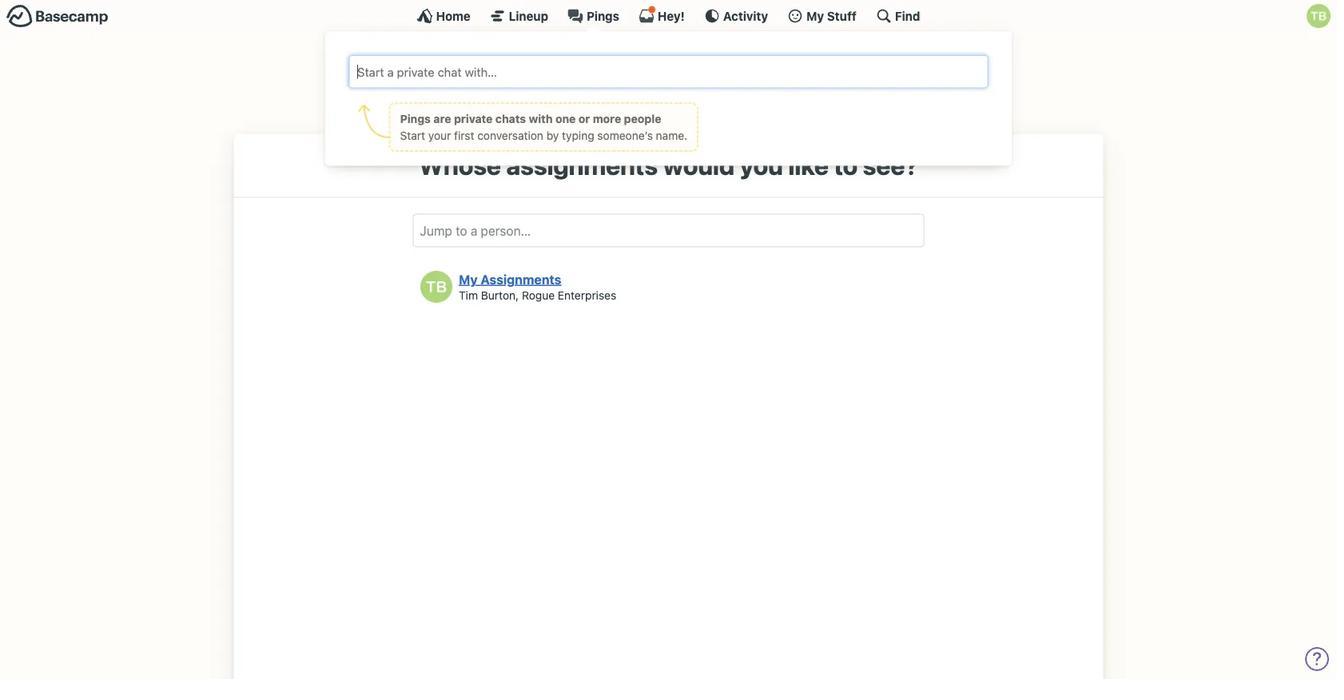 Task type: locate. For each thing, give the bounding box(es) containing it.
first
[[454, 129, 475, 142]]

someone's
[[436, 97, 500, 112]]

pings inside popup button
[[587, 9, 620, 23]]

people
[[624, 112, 662, 125]]

my inside my assignments tim burton,        rogue enterprises
[[459, 272, 478, 287]]

activity
[[512, 58, 553, 73], [504, 97, 546, 112]]

latest
[[476, 58, 508, 73]]

activity up conversation
[[504, 97, 546, 112]]

typing
[[562, 129, 595, 142]]

&
[[697, 97, 706, 112]]

0 vertical spatial pings
[[587, 9, 620, 23]]

whose assignments would you like to see?
[[419, 150, 919, 181]]

pings
[[587, 9, 620, 23], [400, 112, 431, 125]]

1 horizontal spatial pings
[[587, 9, 620, 23]]

home link
[[417, 8, 471, 24]]

upcoming dates link
[[794, 87, 937, 122]]

0 horizontal spatial pings
[[400, 112, 431, 125]]

todo image
[[585, 94, 607, 116]]

pings for pings are private chats with one or more people start your first conversation by typing someone's name.
[[400, 112, 431, 125]]

activity right latest
[[512, 58, 553, 73]]

someone's activity
[[436, 97, 546, 112]]

would
[[663, 150, 735, 181]]

my up tim
[[459, 272, 478, 287]]

1 vertical spatial pings
[[400, 112, 431, 125]]

0 vertical spatial my
[[807, 9, 825, 23]]

Start a private chat with… text field
[[356, 62, 982, 82]]

one
[[556, 112, 576, 125]]

dos
[[632, 97, 654, 112]]

private
[[454, 112, 493, 125]]

find button
[[876, 8, 921, 24]]

to
[[834, 150, 858, 181]]

my for stuff
[[807, 9, 825, 23]]

1 vertical spatial my
[[459, 272, 478, 287]]

to-
[[613, 97, 632, 112]]

switch accounts image
[[6, 4, 109, 29]]

activity report image
[[408, 54, 431, 77]]

someone's
[[598, 129, 653, 142]]

my inside popup button
[[807, 9, 825, 23]]

to-dos added & completed
[[613, 97, 771, 112]]

my stuff button
[[788, 8, 857, 24]]

Jump to a person… text field
[[413, 214, 925, 247]]

hey! button
[[639, 6, 685, 24]]

burton,
[[481, 289, 519, 302]]

1 horizontal spatial my
[[807, 9, 825, 23]]

pings up start
[[400, 112, 431, 125]]

enterprises
[[558, 289, 617, 302]]

tim burton, rogue enterprises image
[[421, 271, 453, 303]]

my
[[807, 9, 825, 23], [459, 272, 478, 287]]

my left stuff
[[807, 9, 825, 23]]

whose
[[419, 150, 501, 181]]

to-dos added & completed link
[[577, 87, 783, 122]]

0 horizontal spatial my
[[459, 272, 478, 287]]

tim burton image
[[1308, 4, 1332, 28]]

all the latest activity link
[[400, 48, 565, 83]]

my assignments tim burton,        rogue enterprises
[[459, 272, 617, 302]]

pings inside pings are private chats with one or more people start your first conversation by typing someone's name.
[[400, 112, 431, 125]]

upcoming
[[830, 97, 890, 112]]

see?
[[863, 150, 919, 181]]

my stuff
[[807, 9, 857, 23]]

pings up assignment image
[[587, 9, 620, 23]]

lineup
[[509, 9, 549, 23]]

dates
[[893, 97, 926, 112]]



Task type: describe. For each thing, give the bounding box(es) containing it.
pings are private chats with one or more people start your first conversation by typing someone's name.
[[400, 112, 688, 142]]

pings for pings
[[587, 9, 620, 23]]

conversation
[[478, 129, 544, 142]]

like
[[789, 150, 829, 181]]

main element
[[0, 0, 1338, 166]]

home
[[436, 9, 471, 23]]

lineup link
[[490, 8, 549, 24]]

the
[[454, 58, 473, 73]]

someone's activity link
[[400, 87, 565, 122]]

all the latest activity
[[436, 58, 553, 73]]

activity
[[724, 9, 769, 23]]

rogue
[[522, 289, 555, 302]]

reports image
[[802, 54, 825, 77]]

person report image
[[408, 94, 431, 116]]

assignments
[[481, 272, 562, 287]]

stuff
[[828, 9, 857, 23]]

assignment image
[[585, 54, 607, 77]]

you
[[740, 150, 783, 181]]

0 vertical spatial activity
[[512, 58, 553, 73]]

my for assignments
[[459, 272, 478, 287]]

completed
[[709, 97, 771, 112]]

1 vertical spatial activity
[[504, 97, 546, 112]]

are
[[434, 112, 451, 125]]

find
[[896, 9, 921, 23]]

name.
[[656, 129, 688, 142]]

all
[[436, 58, 451, 73]]

with
[[529, 112, 553, 125]]

more
[[593, 112, 622, 125]]

upcoming dates
[[830, 97, 926, 112]]

your
[[429, 129, 451, 142]]

tim
[[459, 289, 478, 302]]

pings button
[[568, 8, 620, 24]]

schedule image
[[802, 94, 825, 116]]

activity link
[[704, 8, 769, 24]]

or
[[579, 112, 590, 125]]

by
[[547, 129, 559, 142]]

assignments
[[507, 150, 658, 181]]

hey!
[[658, 9, 685, 23]]

added
[[657, 97, 694, 112]]

start
[[400, 129, 425, 142]]

chats
[[496, 112, 526, 125]]



Task type: vqa. For each thing, say whether or not it's contained in the screenshot.
RECENTLY VISITED PAGES element
no



